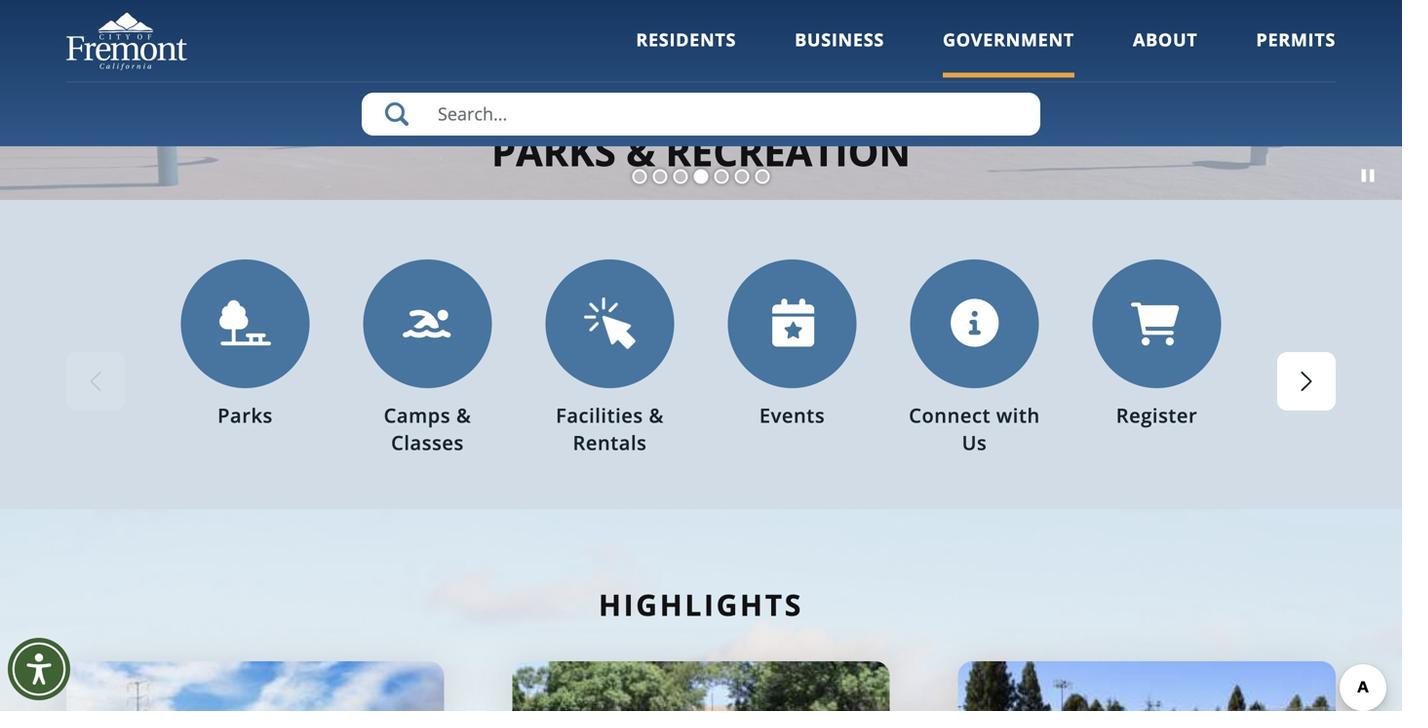 Task type: vqa. For each thing, say whether or not it's contained in the screenshot.
About link
yes



Task type: describe. For each thing, give the bounding box(es) containing it.
Search text field
[[362, 93, 1041, 136]]

permits link
[[1257, 28, 1337, 78]]

about
[[1134, 28, 1198, 52]]

facilities & rentals
[[556, 402, 664, 456]]

business
[[795, 28, 885, 52]]

calendar and star image
[[767, 298, 819, 349]]

parks link
[[164, 260, 327, 448]]

with
[[997, 402, 1041, 429]]

rentals
[[573, 429, 647, 456]]

recreation
[[666, 124, 911, 178]]

camps & classes
[[384, 402, 472, 456]]

events link
[[711, 260, 874, 448]]

camps & classes link
[[346, 260, 509, 457]]

register
[[1117, 402, 1198, 429]]

swimmer image
[[402, 298, 454, 349]]

government link
[[943, 28, 1075, 78]]

events
[[760, 402, 826, 429]]

tree and bench image
[[220, 298, 271, 349]]

parks
[[218, 402, 273, 429]]

permits
[[1257, 28, 1337, 52]]

us
[[963, 429, 988, 456]]

about link
[[1134, 28, 1198, 78]]

information image
[[949, 298, 1001, 349]]

connect with us
[[909, 402, 1041, 456]]



Task type: locate. For each thing, give the bounding box(es) containing it.
connect
[[909, 402, 991, 429]]

camps
[[384, 402, 451, 429]]

facilities & rentals link
[[529, 260, 692, 457]]

classes
[[391, 429, 464, 456]]

business link
[[795, 28, 885, 78]]

government
[[943, 28, 1075, 52]]

shopping cart image
[[1132, 298, 1183, 349]]

parks
[[492, 124, 616, 178]]

parks & recreation
[[492, 124, 911, 178]]

highlights
[[599, 585, 804, 625]]

facilities
[[556, 402, 644, 429]]

&
[[626, 124, 656, 178], [457, 402, 472, 429], [649, 402, 664, 429]]

& for classes
[[457, 402, 472, 429]]

& inside camps & classes
[[457, 402, 472, 429]]

& right parks
[[626, 124, 656, 178]]

& for rentals
[[649, 402, 664, 429]]

connect with us link
[[894, 260, 1057, 457]]

& right facilities
[[649, 402, 664, 429]]

register link
[[1076, 260, 1239, 448]]

& up classes
[[457, 402, 472, 429]]

& inside the facilities & rentals
[[649, 402, 664, 429]]

& for recreation
[[626, 124, 656, 178]]

residents link
[[636, 28, 737, 78]]

residents
[[636, 28, 737, 52]]

parks & recreation link
[[492, 124, 911, 178]]

cta 4 fremontconnect image
[[584, 298, 636, 349]]



